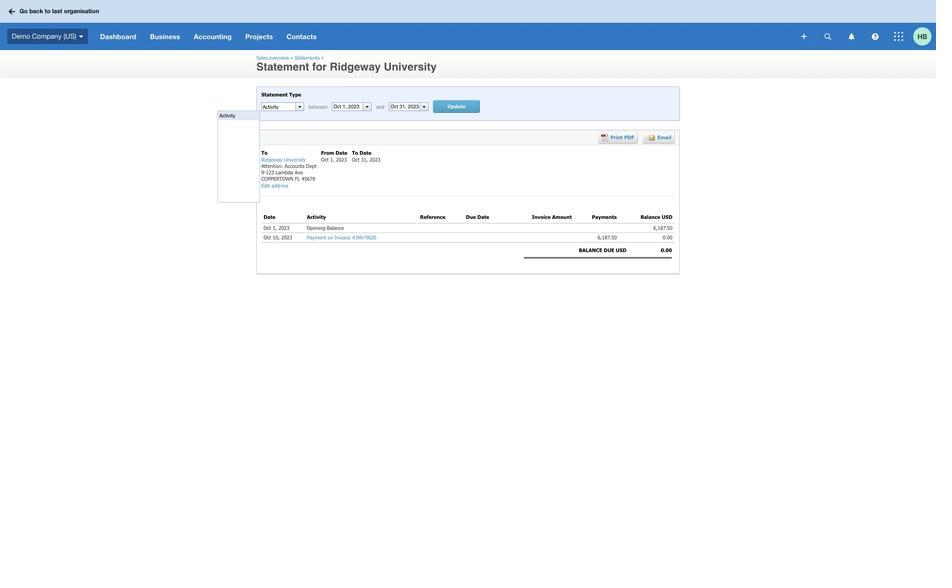 Task type: locate. For each thing, give the bounding box(es) containing it.
1 horizontal spatial invoice
[[532, 214, 551, 220]]

to
[[261, 150, 267, 156], [352, 150, 358, 156]]

date
[[336, 150, 347, 156], [360, 150, 371, 156], [264, 214, 275, 220], [477, 214, 489, 220]]

ridgeway inside to ridgeway university attention: accounts dept 9-123 lambda ave coppertown fl 45678 edit address
[[261, 156, 283, 162]]

to for to ridgeway university attention: accounts dept 9-123 lambda ave coppertown fl 45678 edit address
[[261, 150, 267, 156]]

date right due
[[477, 214, 489, 220]]

0 vertical spatial invoice
[[532, 214, 551, 220]]

2 to from the left
[[352, 150, 358, 156]]

1 vertical spatial balance
[[327, 225, 344, 231]]

1 › from the left
[[291, 55, 293, 61]]

payment                                         on invoice #inv-0020
[[307, 234, 376, 240]]

1 to from the left
[[261, 150, 267, 156]]

2023 right 10,
[[281, 234, 292, 240]]

0 vertical spatial university
[[384, 61, 437, 73]]

1 vertical spatial statement
[[261, 92, 288, 97]]

1 svg image from the left
[[824, 33, 831, 40]]

date for due
[[477, 214, 489, 220]]

0 horizontal spatial 1,
[[273, 225, 277, 231]]

to
[[45, 7, 50, 15]]

ridgeway
[[330, 61, 381, 73], [261, 156, 283, 162]]

oct down "from"
[[321, 156, 329, 162]]

1 horizontal spatial activity
[[307, 214, 326, 220]]

1 horizontal spatial to
[[352, 150, 358, 156]]

to inside to ridgeway university attention: accounts dept 9-123 lambda ave coppertown fl 45678 edit address
[[261, 150, 267, 156]]

ridgeway university link
[[261, 156, 306, 163]]

1, down "from"
[[330, 156, 334, 162]]

ave
[[295, 169, 303, 175]]

on
[[327, 234, 333, 240]]

1 horizontal spatial ridgeway
[[330, 61, 381, 73]]

1 horizontal spatial university
[[384, 61, 437, 73]]

from
[[321, 150, 334, 156]]

to up attention:
[[261, 150, 267, 156]]

university
[[384, 61, 437, 73], [284, 156, 306, 162]]

business
[[150, 32, 180, 41]]

statements
[[295, 55, 320, 61]]

coppertown
[[261, 176, 293, 182]]

projects
[[245, 32, 273, 41]]

1 vertical spatial 0.00
[[661, 247, 672, 253]]

go
[[20, 7, 28, 15]]

type
[[289, 92, 301, 97]]

0 vertical spatial ridgeway
[[330, 61, 381, 73]]

organisation
[[64, 7, 99, 15]]

1 horizontal spatial ›
[[321, 55, 324, 61]]

date up oct 1, 2023
[[264, 214, 275, 220]]

1 horizontal spatial usd
[[662, 214, 672, 220]]

last
[[52, 7, 62, 15]]

1 horizontal spatial 6,187.50
[[653, 225, 672, 231]]

0 horizontal spatial university
[[284, 156, 306, 162]]

0 horizontal spatial svg image
[[824, 33, 831, 40]]

dashboard link
[[93, 23, 143, 50]]

ridgeway up attention:
[[261, 156, 283, 162]]

date inside to date oct 31, 2023
[[360, 150, 371, 156]]

go back to last organisation
[[20, 7, 99, 15]]

2023 right 31,
[[370, 156, 381, 162]]

oct left 31,
[[352, 156, 359, 162]]

0.00
[[660, 234, 672, 240], [661, 247, 672, 253]]

1, up 10,
[[273, 225, 277, 231]]

to inside to date oct 31, 2023
[[352, 150, 358, 156]]

ridgeway right for
[[330, 61, 381, 73]]

0 horizontal spatial balance
[[327, 225, 344, 231]]

banner containing hb
[[0, 0, 936, 50]]

business button
[[143, 23, 187, 50]]

0 vertical spatial 1,
[[330, 156, 334, 162]]

123
[[266, 169, 274, 175]]

balance due usd
[[579, 247, 626, 253]]

statements link
[[295, 55, 320, 61]]

date right "from"
[[336, 150, 347, 156]]

0 horizontal spatial ridgeway
[[261, 156, 283, 162]]

update link
[[433, 100, 480, 113]]

banner
[[0, 0, 936, 50]]

email
[[657, 134, 671, 140]]

6,187.50 up balance due usd
[[595, 234, 617, 240]]

demo company (us) button
[[0, 23, 93, 50]]

svg image
[[824, 33, 831, 40], [848, 33, 854, 40]]

0 vertical spatial balance
[[641, 214, 660, 220]]

6,187.50
[[653, 225, 672, 231], [595, 234, 617, 240]]

statement
[[256, 61, 309, 73], [261, 92, 288, 97]]

contacts button
[[280, 23, 324, 50]]

0 horizontal spatial to
[[261, 150, 267, 156]]

print
[[611, 134, 623, 140]]

to ridgeway university attention: accounts dept 9-123 lambda ave coppertown fl 45678 edit address
[[261, 150, 317, 188]]

0 horizontal spatial activity
[[219, 112, 235, 118]]

usd
[[662, 214, 672, 220], [616, 247, 626, 253]]

to for to date oct 31, 2023
[[352, 150, 358, 156]]

› right statements
[[321, 55, 324, 61]]

0 horizontal spatial ›
[[291, 55, 293, 61]]

0 vertical spatial 6,187.50
[[653, 225, 672, 231]]

1 vertical spatial ridgeway
[[261, 156, 283, 162]]

0 vertical spatial 0.00
[[660, 234, 672, 240]]

2023 left 31,
[[336, 156, 347, 162]]

activity
[[219, 112, 235, 118], [307, 214, 326, 220]]

date up 31,
[[360, 150, 371, 156]]

edit
[[261, 182, 270, 188]]

1,
[[330, 156, 334, 162], [273, 225, 277, 231]]

1 horizontal spatial 1,
[[330, 156, 334, 162]]

2 › from the left
[[321, 55, 324, 61]]

due
[[604, 247, 614, 253]]

date inside from date oct 1, 2023
[[336, 150, 347, 156]]

demo company (us)
[[12, 32, 76, 40]]

0 horizontal spatial invoice
[[335, 234, 350, 240]]

›
[[291, 55, 293, 61], [321, 55, 324, 61]]

opening balance
[[307, 225, 344, 231]]

0 horizontal spatial 6,187.50
[[595, 234, 617, 240]]

6,187.50 down balance usd
[[653, 225, 672, 231]]

2023
[[336, 156, 347, 162], [370, 156, 381, 162], [279, 225, 289, 231], [281, 234, 292, 240]]

reference
[[420, 214, 446, 220]]

to right from date oct 1, 2023
[[352, 150, 358, 156]]

invoice right on
[[335, 234, 350, 240]]

9-
[[261, 169, 266, 175]]

None text field
[[262, 103, 295, 111], [333, 103, 363, 111], [389, 103, 420, 111], [262, 103, 295, 111], [333, 103, 363, 111], [389, 103, 420, 111]]

oct
[[321, 156, 329, 162], [352, 156, 359, 162], [264, 225, 271, 231], [264, 234, 271, 240]]

sales overview › statements › statement for ridgeway university
[[256, 55, 437, 73]]

invoice left amount at the right top of page
[[532, 214, 551, 220]]

oct inside to date oct 31, 2023
[[352, 156, 359, 162]]

invoice
[[532, 214, 551, 220], [335, 234, 350, 240]]

opening
[[307, 225, 325, 231]]

balance
[[641, 214, 660, 220], [327, 225, 344, 231]]

invoice amount
[[532, 214, 572, 220]]

2023 up oct 10, 2023
[[279, 225, 289, 231]]

1 horizontal spatial svg image
[[848, 33, 854, 40]]

balance
[[579, 247, 602, 253]]

for
[[312, 61, 327, 73]]

0 horizontal spatial usd
[[616, 247, 626, 253]]

to date oct 31, 2023
[[352, 150, 381, 162]]

› right overview
[[291, 55, 293, 61]]

1 vertical spatial university
[[284, 156, 306, 162]]

due date
[[466, 214, 489, 220]]

back
[[29, 7, 43, 15]]

svg image
[[9, 8, 15, 14], [894, 32, 903, 41], [872, 33, 878, 40], [801, 34, 807, 39], [79, 35, 83, 38]]

contacts
[[287, 32, 317, 41]]

0 vertical spatial statement
[[256, 61, 309, 73]]

navigation
[[93, 23, 795, 50]]

2023 inside from date oct 1, 2023
[[336, 156, 347, 162]]



Task type: vqa. For each thing, say whether or not it's contained in the screenshot.
Date inside From Date Oct 1, 2023
yes



Task type: describe. For each thing, give the bounding box(es) containing it.
sales overview link
[[256, 55, 289, 61]]

address
[[271, 182, 288, 188]]

accounting
[[194, 32, 232, 41]]

2 svg image from the left
[[848, 33, 854, 40]]

between
[[309, 104, 328, 110]]

lambda
[[276, 169, 293, 175]]

navigation containing dashboard
[[93, 23, 795, 50]]

oct 10, 2023
[[264, 234, 292, 240]]

payment                                         on invoice #inv-0020 link
[[307, 234, 376, 240]]

payment
[[307, 234, 326, 240]]

hb
[[917, 32, 927, 40]]

accounts
[[285, 163, 305, 169]]

print pdf
[[611, 134, 634, 140]]

overview
[[269, 55, 289, 61]]

fl
[[295, 176, 300, 182]]

1 horizontal spatial balance
[[641, 214, 660, 220]]

pdf
[[624, 134, 634, 140]]

university inside sales overview › statements › statement for ridgeway university
[[384, 61, 437, 73]]

go back to last organisation link
[[5, 3, 105, 19]]

1 vertical spatial usd
[[616, 247, 626, 253]]

svg image inside "demo company (us)" popup button
[[79, 35, 83, 38]]

2023 inside to date oct 31, 2023
[[370, 156, 381, 162]]

print pdf link
[[598, 131, 638, 144]]

dashboard
[[100, 32, 136, 41]]

amount
[[552, 214, 572, 220]]

oct up oct 10, 2023
[[264, 225, 271, 231]]

payments
[[592, 214, 617, 220]]

oct left 10,
[[264, 234, 271, 240]]

sales
[[256, 55, 268, 61]]

0020
[[366, 234, 376, 240]]

projects button
[[238, 23, 280, 50]]

1 vertical spatial 1,
[[273, 225, 277, 231]]

date for to
[[360, 150, 371, 156]]

svg image inside go back to last organisation link
[[9, 8, 15, 14]]

statement inside sales overview › statements › statement for ridgeway university
[[256, 61, 309, 73]]

(us)
[[63, 32, 76, 40]]

company
[[32, 32, 62, 40]]

statement type
[[261, 92, 301, 97]]

oct inside from date oct 1, 2023
[[321, 156, 329, 162]]

from date oct 1, 2023
[[321, 150, 347, 162]]

update
[[448, 103, 466, 109]]

31,
[[361, 156, 368, 162]]

dept
[[306, 163, 317, 169]]

university inside to ridgeway university attention: accounts dept 9-123 lambda ave coppertown fl 45678 edit address
[[284, 156, 306, 162]]

date for from
[[336, 150, 347, 156]]

balance usd
[[641, 214, 672, 220]]

email link
[[642, 131, 675, 144]]

45678
[[302, 176, 315, 182]]

0 vertical spatial activity
[[219, 112, 235, 118]]

edit address link
[[261, 182, 288, 189]]

accounting button
[[187, 23, 238, 50]]

demo
[[12, 32, 30, 40]]

attention:
[[261, 163, 283, 169]]

ridgeway inside sales overview › statements › statement for ridgeway university
[[330, 61, 381, 73]]

10,
[[273, 234, 280, 240]]

due
[[466, 214, 476, 220]]

1 vertical spatial activity
[[307, 214, 326, 220]]

hb button
[[913, 23, 936, 50]]

oct 1, 2023
[[264, 225, 289, 231]]

1, inside from date oct 1, 2023
[[330, 156, 334, 162]]

0 vertical spatial usd
[[662, 214, 672, 220]]

and
[[376, 104, 384, 110]]

#inv-
[[352, 234, 366, 240]]

1 vertical spatial 6,187.50
[[595, 234, 617, 240]]

1 vertical spatial invoice
[[335, 234, 350, 240]]



